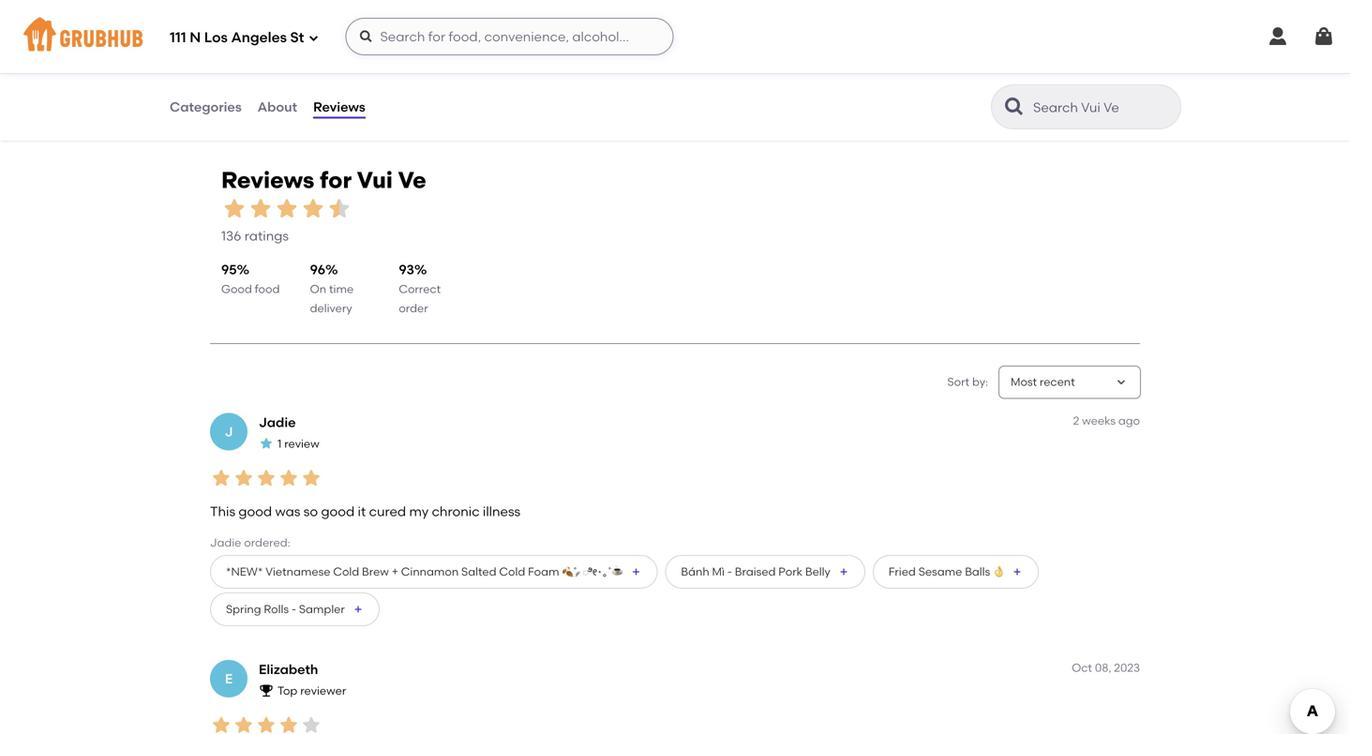 Task type: describe. For each thing, give the bounding box(es) containing it.
1 review
[[278, 437, 320, 451]]

1.01
[[196, 23, 214, 36]]

- for rolls
[[292, 603, 296, 616]]

st
[[290, 29, 304, 46]]

trophy icon image
[[259, 683, 274, 698]]

sort
[[948, 375, 970, 389]]

1 good from the left
[[239, 504, 272, 520]]

sesame
[[919, 565, 962, 579]]

chronic
[[432, 504, 480, 520]]

1 mi from the left
[[218, 23, 231, 36]]

2 cold from the left
[[499, 565, 525, 579]]

search icon image
[[1003, 96, 1026, 118]]

*new* vietnamese cold brew + cinnamon salted cold foam 🍂˚ ༘ ೀ⋆｡˚☕️
[[226, 565, 623, 579]]

review
[[284, 437, 320, 451]]

rolls
[[264, 603, 289, 616]]

order
[[399, 301, 428, 315]]

ratings for 1649 ratings
[[440, 27, 484, 43]]

pork
[[779, 565, 803, 579]]

my
[[409, 504, 429, 520]]

15–25 min 2.62 mi
[[531, 7, 584, 36]]

cured
[[369, 504, 406, 520]]

foam
[[528, 565, 559, 579]]

fried
[[889, 565, 916, 579]]

*new* vietnamese cold brew + cinnamon salted cold foam 🍂˚ ༘ ೀ⋆｡˚☕️ button
[[210, 555, 658, 589]]

2 weeks ago
[[1073, 414, 1140, 428]]

food
[[255, 282, 280, 296]]

136
[[221, 228, 241, 244]]

most recent
[[1011, 375, 1075, 389]]

fried sesame balls 👌
[[889, 565, 1004, 579]]

93 correct order
[[399, 262, 441, 315]]

08,
[[1095, 661, 1112, 675]]

caret down icon image
[[1114, 375, 1129, 390]]

delivery
[[310, 301, 352, 315]]

oct 08, 2023
[[1072, 661, 1140, 675]]

1649
[[410, 27, 437, 43]]

ೀ⋆｡˚☕️
[[583, 565, 623, 579]]

min
[[564, 7, 584, 20]]

2
[[1073, 414, 1080, 428]]

fried sesame balls 👌 button
[[873, 555, 1039, 589]]

j
[[225, 424, 233, 440]]

for
[[320, 167, 352, 194]]

plus icon image for bánh mì - braised pork belly
[[838, 566, 849, 578]]

top
[[278, 684, 298, 698]]

so
[[304, 504, 318, 520]]

was
[[275, 504, 300, 520]]

111 n los angeles st
[[170, 29, 304, 46]]

*new*
[[226, 565, 263, 579]]

0 horizontal spatial svg image
[[308, 32, 319, 44]]

this good was so good it cured my chronic illness
[[210, 504, 521, 520]]

🍂˚
[[562, 565, 577, 579]]

angeles
[[231, 29, 287, 46]]

braised
[[735, 565, 776, 579]]

oct
[[1072, 661, 1092, 675]]

about
[[258, 99, 297, 115]]

categories button
[[169, 73, 243, 141]]

1 cold from the left
[[333, 565, 359, 579]]

jadie ordered:
[[210, 536, 290, 549]]

vietnamese
[[265, 565, 331, 579]]

1 horizontal spatial svg image
[[1313, 25, 1335, 48]]

1
[[278, 437, 282, 451]]

96 on time delivery
[[310, 262, 354, 315]]

jadie for jadie
[[259, 415, 296, 431]]

136 ratings
[[221, 228, 289, 244]]

elizabeth
[[259, 662, 318, 678]]

ago
[[1119, 414, 1140, 428]]

bánh mì - braised pork belly
[[681, 565, 831, 579]]

recent
[[1040, 375, 1075, 389]]

plus icon image for spring rolls - sampler
[[352, 604, 364, 615]]



Task type: locate. For each thing, give the bounding box(es) containing it.
bánh mì - braised pork belly button
[[665, 555, 865, 589]]

reviews for vui ve
[[221, 167, 426, 194]]

reviews
[[313, 99, 366, 115], [221, 167, 314, 194]]

111
[[170, 29, 186, 46]]

it
[[358, 504, 366, 520]]

by:
[[972, 375, 988, 389]]

categories
[[170, 99, 242, 115]]

this
[[210, 504, 235, 520]]

plus icon image right ೀ⋆｡˚☕️
[[631, 566, 642, 578]]

reviews up 136 ratings
[[221, 167, 314, 194]]

0 vertical spatial -
[[728, 565, 732, 579]]

illness
[[483, 504, 521, 520]]

jadie up 1
[[259, 415, 296, 431]]

mi inside 15–25 min 2.62 mi
[[557, 23, 570, 36]]

brew
[[362, 565, 389, 579]]

1 vertical spatial -
[[292, 603, 296, 616]]

Search Vui Ve search field
[[1032, 98, 1175, 116]]

-
[[728, 565, 732, 579], [292, 603, 296, 616]]

Sort by: field
[[1011, 374, 1075, 391]]

belly
[[805, 565, 831, 579]]

༘
[[580, 565, 580, 579]]

spring rolls - sampler button
[[210, 593, 380, 627]]

93
[[399, 262, 414, 278]]

0 vertical spatial ratings
[[440, 27, 484, 43]]

sort by:
[[948, 375, 988, 389]]

cold
[[333, 565, 359, 579], [499, 565, 525, 579]]

95 good food
[[221, 262, 280, 296]]

salted
[[461, 565, 497, 579]]

reviews right about
[[313, 99, 366, 115]]

96
[[310, 262, 325, 278]]

1 horizontal spatial -
[[728, 565, 732, 579]]

plus icon image right 👌
[[1012, 566, 1023, 578]]

reviewer
[[300, 684, 346, 698]]

svg image
[[1313, 25, 1335, 48], [359, 29, 374, 44]]

most
[[1011, 375, 1037, 389]]

ratings right 1649
[[440, 27, 484, 43]]

top reviewer
[[278, 684, 346, 698]]

1 horizontal spatial mi
[[557, 23, 570, 36]]

1 vertical spatial reviews
[[221, 167, 314, 194]]

👌
[[993, 565, 1004, 579]]

mi
[[218, 23, 231, 36], [557, 23, 570, 36]]

1 vertical spatial ratings
[[245, 228, 289, 244]]

1649 ratings
[[410, 27, 484, 43]]

0 horizontal spatial svg image
[[359, 29, 374, 44]]

reviews for reviews
[[313, 99, 366, 115]]

sampler
[[299, 603, 345, 616]]

plus icon image for *new* vietnamese cold brew + cinnamon salted cold foam 🍂˚ ༘ ೀ⋆｡˚☕️
[[631, 566, 642, 578]]

- for mì
[[728, 565, 732, 579]]

svg image
[[1267, 25, 1289, 48], [308, 32, 319, 44]]

los
[[204, 29, 228, 46]]

15–25
[[531, 7, 561, 20]]

e
[[225, 671, 233, 687]]

0 horizontal spatial -
[[292, 603, 296, 616]]

reviews inside button
[[313, 99, 366, 115]]

ratings for 136 ratings
[[245, 228, 289, 244]]

on
[[310, 282, 326, 296]]

balls
[[965, 565, 990, 579]]

0 horizontal spatial good
[[239, 504, 272, 520]]

plus icon image inside fried sesame balls 👌 button
[[1012, 566, 1023, 578]]

cold left the brew on the left of page
[[333, 565, 359, 579]]

0 horizontal spatial ratings
[[245, 228, 289, 244]]

ordered:
[[244, 536, 290, 549]]

good up jadie ordered: in the left bottom of the page
[[239, 504, 272, 520]]

0 horizontal spatial jadie
[[210, 536, 241, 549]]

reviews for reviews for vui ve
[[221, 167, 314, 194]]

+
[[392, 565, 398, 579]]

1 horizontal spatial jadie
[[259, 415, 296, 431]]

1 horizontal spatial cold
[[499, 565, 525, 579]]

mì
[[712, 565, 725, 579]]

vui
[[357, 167, 393, 194]]

2 good from the left
[[321, 504, 355, 520]]

time
[[329, 282, 354, 296]]

main navigation navigation
[[0, 0, 1350, 73]]

Search for food, convenience, alcohol... search field
[[346, 18, 674, 55]]

good
[[221, 282, 252, 296]]

2 mi from the left
[[557, 23, 570, 36]]

ratings right 136 on the left top
[[245, 228, 289, 244]]

weeks
[[1082, 414, 1116, 428]]

0 vertical spatial reviews
[[313, 99, 366, 115]]

ve
[[398, 167, 426, 194]]

2023
[[1114, 661, 1140, 675]]

1.01 mi
[[196, 23, 231, 36]]

0 horizontal spatial mi
[[218, 23, 231, 36]]

plus icon image inside bánh mì - braised pork belly button
[[838, 566, 849, 578]]

star icon image
[[409, 6, 424, 21], [424, 6, 439, 21], [439, 6, 454, 21], [454, 6, 469, 21], [469, 6, 484, 21], [221, 195, 248, 222], [248, 195, 274, 222], [274, 195, 300, 222], [300, 195, 326, 222], [326, 195, 353, 222], [326, 195, 353, 222], [259, 436, 274, 451], [210, 467, 233, 490], [233, 467, 255, 490], [255, 467, 278, 490], [278, 467, 300, 490], [300, 467, 323, 490], [210, 714, 233, 734], [233, 714, 255, 734], [255, 714, 278, 734], [278, 714, 300, 734], [300, 714, 323, 734]]

0 horizontal spatial cold
[[333, 565, 359, 579]]

n
[[190, 29, 201, 46]]

plus icon image
[[631, 566, 642, 578], [838, 566, 849, 578], [1012, 566, 1023, 578], [352, 604, 364, 615]]

good
[[239, 504, 272, 520], [321, 504, 355, 520]]

cinnamon
[[401, 565, 459, 579]]

1 horizontal spatial svg image
[[1267, 25, 1289, 48]]

good left it
[[321, 504, 355, 520]]

2.62
[[531, 23, 553, 36]]

mi down min at left top
[[557, 23, 570, 36]]

jadie down this
[[210, 536, 241, 549]]

jadie
[[259, 415, 296, 431], [210, 536, 241, 549]]

about button
[[257, 73, 298, 141]]

jadie for jadie ordered:
[[210, 536, 241, 549]]

- right rolls
[[292, 603, 296, 616]]

plus icon image right belly
[[838, 566, 849, 578]]

plus icon image for fried sesame balls 👌
[[1012, 566, 1023, 578]]

reviews button
[[312, 73, 366, 141]]

- right mì
[[728, 565, 732, 579]]

cold left foam
[[499, 565, 525, 579]]

1 horizontal spatial ratings
[[440, 27, 484, 43]]

bánh
[[681, 565, 710, 579]]

correct
[[399, 282, 441, 296]]

plus icon image right sampler
[[352, 604, 364, 615]]

plus icon image inside *new* vietnamese cold brew + cinnamon salted cold foam 🍂˚ ༘ ೀ⋆｡˚☕️ button
[[631, 566, 642, 578]]

spring
[[226, 603, 261, 616]]

plus icon image inside spring rolls - sampler button
[[352, 604, 364, 615]]

1 vertical spatial jadie
[[210, 536, 241, 549]]

1 horizontal spatial good
[[321, 504, 355, 520]]

95
[[221, 262, 237, 278]]

0 vertical spatial jadie
[[259, 415, 296, 431]]

mi right 1.01
[[218, 23, 231, 36]]

spring rolls - sampler
[[226, 603, 345, 616]]



Task type: vqa. For each thing, say whether or not it's contained in the screenshot.


